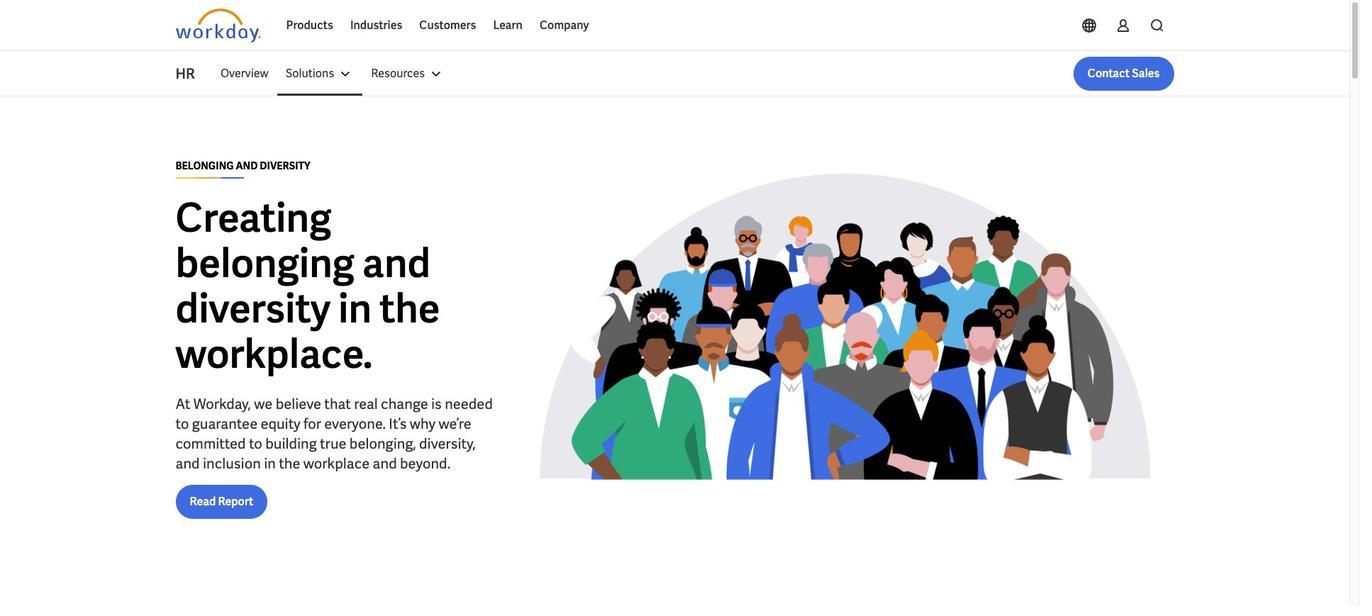 Task type: vqa. For each thing, say whether or not it's contained in the screenshot.
Capabilities dropdown button
no



Task type: describe. For each thing, give the bounding box(es) containing it.
industries button
[[342, 9, 411, 43]]

beyond.
[[400, 454, 450, 473]]

read report
[[190, 494, 253, 509]]

is
[[431, 395, 442, 413]]

in inside creating belonging and diversity in the workplace.
[[338, 283, 372, 334]]

0 vertical spatial to
[[176, 415, 189, 433]]

customers button
[[411, 9, 485, 43]]

contact sales link
[[1073, 57, 1174, 91]]

at
[[176, 395, 190, 413]]

overview
[[220, 66, 269, 81]]

equity
[[261, 415, 301, 433]]

list containing overview
[[212, 57, 1174, 91]]

inclusion
[[203, 454, 261, 473]]

the inside creating belonging and diversity in the workplace.
[[380, 283, 440, 334]]

committed
[[176, 434, 246, 453]]

learn
[[493, 18, 523, 33]]

solutions
[[286, 66, 334, 81]]

diversity,
[[419, 434, 476, 453]]

workday,
[[193, 395, 251, 413]]

belonging
[[176, 237, 355, 289]]

belonging and diversity
[[176, 159, 310, 172]]

everyone.
[[324, 415, 386, 433]]

contact
[[1088, 66, 1130, 81]]

contact sales
[[1088, 66, 1160, 81]]

hr
[[176, 65, 195, 83]]

belonging
[[176, 159, 234, 172]]

at workday, we believe that real change is needed to guarantee equity for everyone. it's why we're committed to building true belonging, diversity, and inclusion in the workplace and beyond.
[[176, 395, 493, 473]]

menu containing overview
[[212, 57, 453, 91]]

in inside at workday, we believe that real change is needed to guarantee equity for everyone. it's why we're committed to building true belonging, diversity, and inclusion in the workplace and beyond.
[[264, 454, 276, 473]]

products button
[[278, 9, 342, 43]]

hr link
[[176, 64, 212, 84]]



Task type: locate. For each thing, give the bounding box(es) containing it.
0 horizontal spatial to
[[176, 415, 189, 433]]

1 horizontal spatial to
[[249, 434, 262, 453]]

that
[[324, 395, 351, 413]]

creating
[[176, 192, 331, 244]]

menu
[[212, 57, 453, 91]]

resources button
[[363, 57, 453, 91]]

1 vertical spatial to
[[249, 434, 262, 453]]

report
[[218, 494, 253, 509]]

resources
[[371, 66, 425, 81]]

we're
[[439, 415, 471, 433]]

0 vertical spatial in
[[338, 283, 372, 334]]

to down at
[[176, 415, 189, 433]]

the inside at workday, we believe that real change is needed to guarantee equity for everyone. it's why we're committed to building true belonging, diversity, and inclusion in the workplace and beyond.
[[279, 454, 300, 473]]

needed
[[445, 395, 493, 413]]

1 horizontal spatial in
[[338, 283, 372, 334]]

learn button
[[485, 9, 531, 43]]

belonging, diversity and inclusion solutions image
[[516, 119, 1174, 558]]

products
[[286, 18, 333, 33]]

diversity
[[260, 159, 310, 172]]

belonging,
[[349, 434, 416, 453]]

1 vertical spatial the
[[279, 454, 300, 473]]

it's
[[389, 415, 407, 433]]

read
[[190, 494, 216, 509]]

diversity
[[176, 283, 330, 334]]

believe
[[276, 395, 321, 413]]

0 horizontal spatial the
[[279, 454, 300, 473]]

we
[[254, 395, 273, 413]]

the
[[380, 283, 440, 334], [279, 454, 300, 473]]

to up inclusion
[[249, 434, 262, 453]]

1 horizontal spatial the
[[380, 283, 440, 334]]

overview link
[[212, 57, 277, 91]]

building
[[265, 434, 317, 453]]

to
[[176, 415, 189, 433], [249, 434, 262, 453]]

and inside creating belonging and diversity in the workplace.
[[362, 237, 431, 289]]

real
[[354, 395, 378, 413]]

read report link
[[176, 485, 268, 519]]

true
[[320, 434, 346, 453]]

sales
[[1132, 66, 1160, 81]]

1 vertical spatial in
[[264, 454, 276, 473]]

in
[[338, 283, 372, 334], [264, 454, 276, 473]]

list
[[212, 57, 1174, 91]]

0 horizontal spatial in
[[264, 454, 276, 473]]

for
[[304, 415, 321, 433]]

0 vertical spatial the
[[380, 283, 440, 334]]

creating belonging and diversity in the workplace.
[[176, 192, 440, 380]]

and
[[362, 237, 431, 289], [176, 454, 200, 473], [373, 454, 397, 473]]

solutions button
[[277, 57, 363, 91]]

industries
[[350, 18, 402, 33]]

and
[[236, 159, 258, 172]]

workplace.
[[176, 328, 373, 380]]

workplace
[[303, 454, 370, 473]]

guarantee
[[192, 415, 258, 433]]

customers
[[419, 18, 476, 33]]

company button
[[531, 9, 597, 43]]

change
[[381, 395, 428, 413]]

company
[[540, 18, 589, 33]]

why
[[410, 415, 436, 433]]

go to the homepage image
[[176, 9, 261, 43]]



